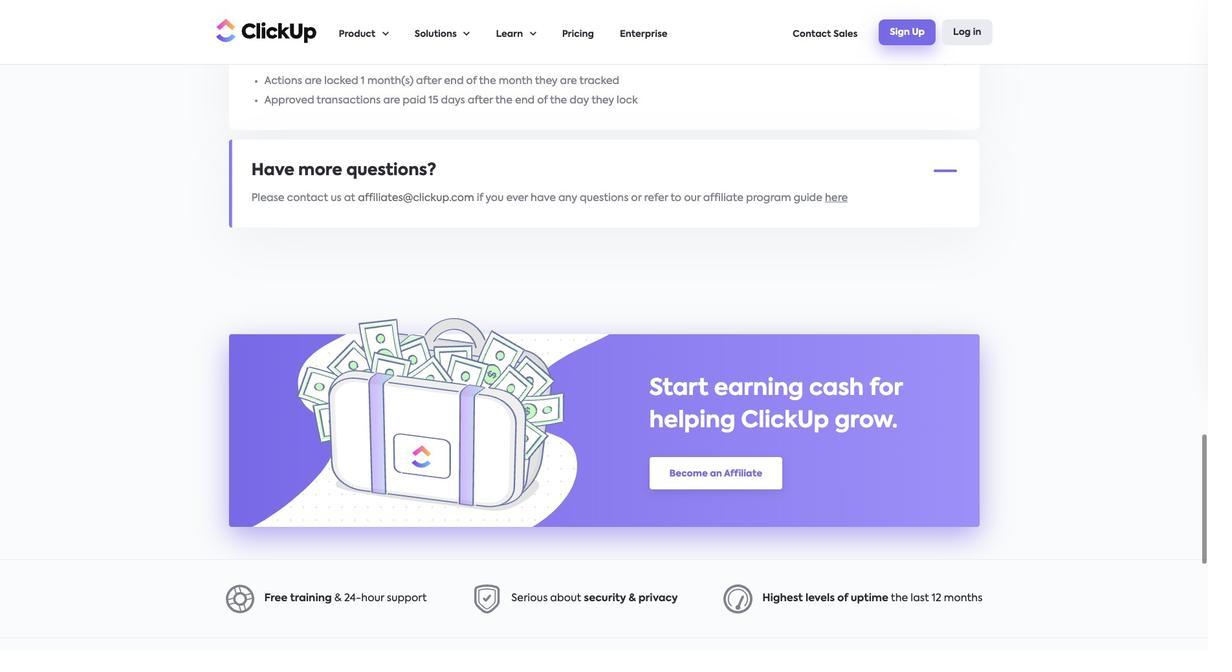 Task type: describe. For each thing, give the bounding box(es) containing it.
product
[[339, 30, 376, 39]]

months
[[944, 594, 983, 604]]

serious about security & privacy
[[512, 594, 678, 604]]

have more questions?
[[252, 163, 437, 179]]

refer
[[644, 194, 668, 204]]

payout
[[351, 46, 411, 62]]

program
[[746, 194, 791, 204]]

1
[[361, 76, 365, 87]]

0 horizontal spatial are
[[305, 76, 322, 87]]

questions?
[[346, 163, 437, 179]]

pricing link
[[562, 1, 594, 64]]

12
[[932, 594, 942, 604]]

sign up button
[[879, 19, 936, 45]]

approved
[[264, 96, 314, 106]]

become an affiliate
[[670, 470, 763, 479]]

month
[[499, 76, 533, 87]]

please
[[252, 194, 285, 204]]

the left last
[[891, 594, 908, 604]]

1 & from the left
[[335, 594, 342, 604]]

ever
[[507, 194, 528, 204]]

at
[[344, 194, 356, 204]]

log
[[954, 28, 971, 37]]

if
[[477, 194, 483, 204]]

become an affiliate link
[[650, 458, 783, 490]]

you
[[486, 194, 504, 204]]

tracked
[[580, 76, 620, 87]]

start
[[650, 378, 709, 401]]

about
[[550, 594, 582, 604]]

privacy
[[639, 594, 678, 604]]

affiliates@clickup.com
[[358, 194, 474, 204]]

levels
[[806, 594, 835, 604]]

actions
[[264, 76, 302, 87]]

lock
[[617, 96, 638, 106]]

free
[[264, 594, 288, 604]]

log in
[[954, 28, 982, 37]]

helping
[[650, 410, 736, 433]]

clickup
[[741, 410, 830, 433]]

uptime
[[851, 594, 889, 604]]

paid
[[403, 96, 426, 106]]

or
[[631, 194, 642, 204]]

highest levels of uptime the last 12 months
[[763, 594, 983, 604]]

transactions
[[317, 96, 381, 106]]

our
[[684, 194, 701, 204]]

locked
[[324, 76, 358, 87]]

highest levels of uptime link
[[763, 594, 889, 604]]

contact
[[793, 30, 832, 39]]

0 horizontal spatial they
[[535, 76, 558, 87]]

solutions button
[[415, 1, 470, 64]]

security & privacy link
[[584, 594, 678, 604]]

24-
[[344, 594, 361, 604]]

questions
[[580, 194, 629, 204]]

list containing product
[[339, 1, 793, 64]]

affiliate
[[724, 470, 763, 479]]

schedule?
[[415, 46, 500, 62]]

here link
[[825, 194, 848, 204]]

1 horizontal spatial end
[[515, 96, 535, 106]]

security
[[584, 594, 626, 604]]

serious
[[512, 594, 548, 604]]

solutions
[[415, 30, 457, 39]]

an
[[710, 470, 722, 479]]

any
[[559, 194, 578, 204]]

the left day
[[550, 96, 567, 106]]

last
[[911, 594, 930, 604]]

the left month
[[479, 76, 496, 87]]

1 vertical spatial they
[[592, 96, 614, 106]]

learn button
[[496, 1, 536, 64]]

approved transactions are paid 15 days after the end of the day they lock
[[264, 96, 638, 106]]

0 horizontal spatial after
[[416, 76, 442, 87]]

earning
[[714, 378, 804, 401]]

day
[[570, 96, 589, 106]]

0 vertical spatial of
[[466, 76, 477, 87]]

support
[[387, 594, 427, 604]]

1 horizontal spatial after
[[468, 96, 493, 106]]

affiliate
[[704, 194, 744, 204]]



Task type: locate. For each thing, give the bounding box(es) containing it.
sign up
[[890, 28, 925, 37]]

2 vertical spatial of
[[838, 594, 849, 604]]

what
[[252, 46, 298, 62]]

free training & 24-hour support
[[264, 594, 427, 604]]

highest
[[763, 594, 803, 604]]

& left privacy
[[629, 594, 636, 604]]

they down tracked
[[592, 96, 614, 106]]

please contact us at affiliates@clickup.com if you ever                   have any questions or refer to our affiliate program guide here
[[252, 194, 848, 204]]

free training link
[[264, 594, 332, 604]]

training
[[290, 594, 332, 604]]

us
[[331, 194, 342, 204]]

of up approved transactions are paid 15 days after the end of the day they lock
[[466, 76, 477, 87]]

contact
[[287, 194, 328, 204]]

1 horizontal spatial are
[[383, 96, 400, 106]]

what is the payout schedule?
[[252, 46, 500, 62]]

more
[[299, 163, 342, 179]]

the down month
[[496, 96, 513, 106]]

the right is
[[319, 46, 347, 62]]

list
[[339, 1, 793, 64]]

up
[[912, 28, 925, 37]]

1 horizontal spatial &
[[629, 594, 636, 604]]

are down month(s)
[[383, 96, 400, 106]]

here
[[825, 194, 848, 204]]

in
[[973, 28, 982, 37]]

month(s)
[[367, 76, 414, 87]]

contact sales link
[[793, 1, 858, 64]]

2 horizontal spatial of
[[838, 594, 849, 604]]

sales
[[834, 30, 858, 39]]

after up 15
[[416, 76, 442, 87]]

product button
[[339, 1, 389, 64]]

end up days
[[444, 76, 464, 87]]

learn
[[496, 30, 523, 39]]

cash
[[810, 378, 864, 401]]

are
[[305, 76, 322, 87], [560, 76, 577, 87], [383, 96, 400, 106]]

main navigation element
[[339, 1, 993, 64]]

2 & from the left
[[629, 594, 636, 604]]

of left day
[[537, 96, 548, 106]]

guide
[[794, 194, 823, 204]]

1 vertical spatial end
[[515, 96, 535, 106]]

have
[[531, 194, 556, 204]]

sign
[[890, 28, 910, 37]]

enterprise link
[[620, 1, 668, 64]]

1 vertical spatial of
[[537, 96, 548, 106]]

become
[[670, 470, 708, 479]]

hour
[[361, 594, 384, 604]]

0 vertical spatial they
[[535, 76, 558, 87]]

of right levels
[[838, 594, 849, 604]]

1 horizontal spatial of
[[537, 96, 548, 106]]

they right month
[[535, 76, 558, 87]]

0 horizontal spatial &
[[335, 594, 342, 604]]

affiliates@clickup.com link
[[358, 194, 474, 204]]

the
[[319, 46, 347, 62], [479, 76, 496, 87], [496, 96, 513, 106], [550, 96, 567, 106], [891, 594, 908, 604]]

& left 24-
[[335, 594, 342, 604]]

after right days
[[468, 96, 493, 106]]

of
[[466, 76, 477, 87], [537, 96, 548, 106], [838, 594, 849, 604]]

0 vertical spatial after
[[416, 76, 442, 87]]

are up day
[[560, 76, 577, 87]]

after
[[416, 76, 442, 87], [468, 96, 493, 106]]

is
[[302, 46, 315, 62]]

15
[[429, 96, 439, 106]]

1 vertical spatial after
[[468, 96, 493, 106]]

days
[[441, 96, 465, 106]]

0 horizontal spatial end
[[444, 76, 464, 87]]

for
[[870, 378, 903, 401]]

pricing
[[562, 30, 594, 39]]

log in link
[[943, 19, 993, 45]]

end down month
[[515, 96, 535, 106]]

24-hour support link
[[344, 594, 427, 604]]

end
[[444, 76, 464, 87], [515, 96, 535, 106]]

0 horizontal spatial of
[[466, 76, 477, 87]]

have
[[252, 163, 295, 179]]

grow.
[[835, 410, 898, 433]]

enterprise
[[620, 30, 668, 39]]

1 horizontal spatial they
[[592, 96, 614, 106]]

actions are locked 1 month(s) after end of the month they are tracked
[[264, 76, 620, 87]]

they
[[535, 76, 558, 87], [592, 96, 614, 106]]

2 horizontal spatial are
[[560, 76, 577, 87]]

&
[[335, 594, 342, 604], [629, 594, 636, 604]]

start earning cash for helping clickup grow.
[[650, 378, 903, 433]]

contact sales
[[793, 30, 858, 39]]

are left "locked" at the left of page
[[305, 76, 322, 87]]

0 vertical spatial end
[[444, 76, 464, 87]]



Task type: vqa. For each thing, say whether or not it's contained in the screenshot.
PAYOUT
yes



